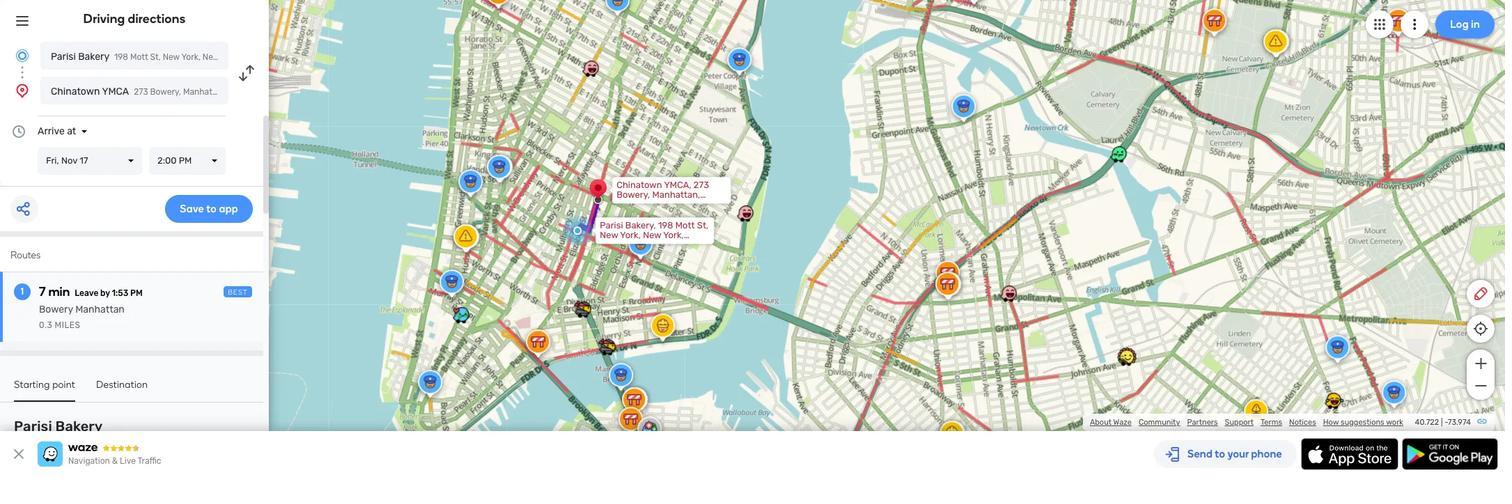 Task type: locate. For each thing, give the bounding box(es) containing it.
mott inside parisi bakery 198 mott st, new york, new york, united states
[[130, 52, 148, 62]]

manhattan, up parisi bakery, 198 mott st, new york, new york, united states
[[652, 190, 700, 200]]

1 horizontal spatial chinatown
[[617, 180, 662, 190]]

0 vertical spatial 273
[[134, 87, 148, 97]]

0.3
[[39, 320, 52, 330]]

chinatown left ymca, at top left
[[617, 180, 662, 190]]

bowery, up bakery,
[[617, 190, 650, 200]]

st, inside parisi bakery, 198 mott st, new york, new york, united states
[[697, 220, 709, 231]]

1 vertical spatial bowery,
[[617, 190, 650, 200]]

273 inside chinatown ymca, 273 bowery, manhattan, united states
[[694, 180, 709, 190]]

bakery down driving
[[78, 51, 109, 63]]

1 vertical spatial chinatown
[[617, 180, 662, 190]]

0 vertical spatial st,
[[150, 52, 161, 62]]

1 vertical spatial 273
[[694, 180, 709, 190]]

states inside chinatown ymca 273 bowery, manhattan, united states
[[257, 87, 283, 97]]

mott
[[130, 52, 148, 62], [676, 220, 695, 231]]

manhattan, down parisi bakery 198 mott st, new york, new york, united states
[[183, 87, 227, 97]]

mott inside parisi bakery, 198 mott st, new york, new york, united states
[[676, 220, 695, 231]]

0 vertical spatial bakery
[[78, 51, 109, 63]]

miles
[[55, 320, 80, 330]]

1 horizontal spatial 198
[[658, 220, 673, 231]]

273 right the ymca
[[134, 87, 148, 97]]

bowery, inside chinatown ymca 273 bowery, manhattan, united states
[[150, 87, 181, 97]]

st, down chinatown ymca, 273 bowery, manhattan, united states
[[697, 220, 709, 231]]

198 for bakery,
[[658, 220, 673, 231]]

driving directions
[[83, 11, 186, 26]]

live
[[120, 456, 136, 466]]

pm right 1:53
[[130, 288, 143, 298]]

partners link
[[1187, 418, 1218, 427]]

198 up the ymca
[[114, 52, 128, 62]]

1 vertical spatial mott
[[676, 220, 695, 231]]

chinatown for ymca
[[51, 86, 100, 98]]

suggestions
[[1341, 418, 1385, 427]]

mott down chinatown ymca, 273 bowery, manhattan, united states
[[676, 220, 695, 231]]

how
[[1323, 418, 1339, 427]]

198 inside parisi bakery, 198 mott st, new york, new york, united states
[[658, 220, 673, 231]]

st, up chinatown ymca 273 bowery, manhattan, united states
[[150, 52, 161, 62]]

0 horizontal spatial bowery,
[[150, 87, 181, 97]]

nov
[[61, 155, 77, 166]]

bowery,
[[150, 87, 181, 97], [617, 190, 650, 200]]

bowery, down parisi bakery 198 mott st, new york, new york, united states
[[150, 87, 181, 97]]

pm right 2:00
[[179, 155, 192, 166]]

73.974
[[1448, 418, 1471, 427]]

ymca,
[[664, 180, 691, 190]]

0 horizontal spatial 273
[[134, 87, 148, 97]]

1 vertical spatial pm
[[130, 288, 143, 298]]

st, inside parisi bakery 198 mott st, new york, new york, united states
[[150, 52, 161, 62]]

198 inside parisi bakery 198 mott st, new york, new york, united states
[[114, 52, 128, 62]]

198
[[114, 52, 128, 62], [658, 220, 673, 231]]

zoom out image
[[1472, 378, 1490, 394]]

-
[[1445, 418, 1448, 427]]

0 horizontal spatial st,
[[150, 52, 161, 62]]

2 vertical spatial parisi
[[14, 418, 52, 435]]

best
[[228, 288, 248, 297]]

parisi inside parisi bakery, 198 mott st, new york, new york, united states
[[600, 220, 623, 231]]

states inside parisi bakery, 198 mott st, new york, new york, united states
[[630, 240, 658, 250]]

bakery up navigation at the left bottom
[[55, 418, 103, 435]]

min
[[48, 284, 70, 300]]

1 horizontal spatial manhattan,
[[652, 190, 700, 200]]

mott down driving directions at the top of page
[[130, 52, 148, 62]]

bowery
[[39, 304, 73, 316]]

st, for bakery
[[150, 52, 161, 62]]

bakery
[[78, 51, 109, 63], [55, 418, 103, 435]]

how suggestions work link
[[1323, 418, 1404, 427]]

parisi right current location 'icon'
[[51, 51, 76, 63]]

273
[[134, 87, 148, 97], [694, 180, 709, 190]]

states inside parisi bakery 198 mott st, new york, new york, united states
[[270, 52, 296, 62]]

pm inside 7 min leave by 1:53 pm
[[130, 288, 143, 298]]

united inside parisi bakery, 198 mott st, new york, new york, united states
[[600, 240, 628, 250]]

1 vertical spatial st,
[[697, 220, 709, 231]]

273 inside chinatown ymca 273 bowery, manhattan, united states
[[134, 87, 148, 97]]

1 vertical spatial manhattan,
[[652, 190, 700, 200]]

starting
[[14, 379, 50, 391]]

pm inside list box
[[179, 155, 192, 166]]

&
[[112, 456, 118, 466]]

st,
[[150, 52, 161, 62], [697, 220, 709, 231]]

1 horizontal spatial mott
[[676, 220, 695, 231]]

united inside chinatown ymca, 273 bowery, manhattan, united states
[[617, 199, 645, 210]]

0 horizontal spatial 198
[[114, 52, 128, 62]]

pencil image
[[1473, 286, 1489, 302]]

at
[[67, 125, 76, 137]]

1 vertical spatial parisi
[[600, 220, 623, 231]]

york,
[[181, 52, 201, 62], [221, 52, 240, 62], [620, 230, 641, 241], [663, 230, 684, 241]]

1 horizontal spatial pm
[[179, 155, 192, 166]]

about
[[1090, 418, 1112, 427]]

terms
[[1261, 418, 1282, 427]]

chinatown inside chinatown ymca, 273 bowery, manhattan, united states
[[617, 180, 662, 190]]

2:00 pm
[[157, 155, 192, 166]]

chinatown
[[51, 86, 100, 98], [617, 180, 662, 190]]

|
[[1441, 418, 1443, 427]]

7 min leave by 1:53 pm
[[39, 284, 143, 300]]

manhattan, inside chinatown ymca 273 bowery, manhattan, united states
[[183, 87, 227, 97]]

pm
[[179, 155, 192, 166], [130, 288, 143, 298]]

starting point
[[14, 379, 75, 391]]

ymca
[[102, 86, 129, 98]]

0 horizontal spatial pm
[[130, 288, 143, 298]]

link image
[[1477, 416, 1488, 427]]

united
[[242, 52, 268, 62], [229, 87, 255, 97], [617, 199, 645, 210], [600, 240, 628, 250]]

parisi
[[51, 51, 76, 63], [600, 220, 623, 231], [14, 418, 52, 435]]

273 right ymca, at top left
[[694, 180, 709, 190]]

1 horizontal spatial st,
[[697, 220, 709, 231]]

directions
[[128, 11, 186, 26]]

1 horizontal spatial 273
[[694, 180, 709, 190]]

0 horizontal spatial chinatown
[[51, 86, 100, 98]]

destination button
[[96, 379, 148, 401]]

new
[[163, 52, 180, 62], [203, 52, 219, 62], [600, 230, 618, 241], [643, 230, 661, 241]]

0 vertical spatial 198
[[114, 52, 128, 62]]

starting point button
[[14, 379, 75, 402]]

states
[[270, 52, 296, 62], [257, 87, 283, 97], [647, 199, 674, 210], [630, 240, 658, 250]]

1 vertical spatial 198
[[658, 220, 673, 231]]

0 vertical spatial chinatown
[[51, 86, 100, 98]]

about waze community partners support terms notices how suggestions work
[[1090, 418, 1404, 427]]

0 vertical spatial pm
[[179, 155, 192, 166]]

notices
[[1289, 418, 1316, 427]]

chinatown ymca 273 bowery, manhattan, united states
[[51, 86, 283, 98]]

parisi up x image
[[14, 418, 52, 435]]

0 vertical spatial parisi
[[51, 51, 76, 63]]

by
[[100, 288, 110, 298]]

198 right bakery,
[[658, 220, 673, 231]]

1 vertical spatial bakery
[[55, 418, 103, 435]]

bowery, inside chinatown ymca, 273 bowery, manhattan, united states
[[617, 190, 650, 200]]

parisi bakery
[[14, 418, 103, 435]]

parisi left bakery,
[[600, 220, 623, 231]]

parisi for parisi bakery 198 mott st, new york, new york, united states
[[51, 51, 76, 63]]

chinatown for ymca,
[[617, 180, 662, 190]]

0 vertical spatial bowery,
[[150, 87, 181, 97]]

manhattan, inside chinatown ymca, 273 bowery, manhattan, united states
[[652, 190, 700, 200]]

chinatown up at
[[51, 86, 100, 98]]

manhattan,
[[183, 87, 227, 97], [652, 190, 700, 200]]

0 vertical spatial mott
[[130, 52, 148, 62]]

0 horizontal spatial manhattan,
[[183, 87, 227, 97]]

0 horizontal spatial mott
[[130, 52, 148, 62]]

1 horizontal spatial bowery,
[[617, 190, 650, 200]]

0 vertical spatial manhattan,
[[183, 87, 227, 97]]

273 for ymca
[[134, 87, 148, 97]]



Task type: describe. For each thing, give the bounding box(es) containing it.
198 for bakery
[[114, 52, 128, 62]]

bowery, for ymca,
[[617, 190, 650, 200]]

1
[[21, 286, 24, 297]]

bowery, for ymca
[[150, 87, 181, 97]]

17
[[80, 155, 88, 166]]

united inside chinatown ymca 273 bowery, manhattan, united states
[[229, 87, 255, 97]]

destination
[[96, 379, 148, 391]]

community link
[[1139, 418, 1180, 427]]

driving
[[83, 11, 125, 26]]

location image
[[14, 82, 31, 99]]

manhattan
[[75, 304, 125, 316]]

parisi for parisi bakery, 198 mott st, new york, new york, united states
[[600, 220, 623, 231]]

manhattan, for ymca,
[[652, 190, 700, 200]]

point
[[52, 379, 75, 391]]

arrive
[[38, 125, 65, 137]]

parisi for parisi bakery
[[14, 418, 52, 435]]

arrive at
[[38, 125, 76, 137]]

1:53
[[112, 288, 128, 298]]

work
[[1386, 418, 1404, 427]]

bakery,
[[625, 220, 656, 231]]

parisi bakery, 198 mott st, new york, new york, united states
[[600, 220, 709, 250]]

chinatown ymca, 273 bowery, manhattan, united states
[[617, 180, 709, 210]]

routes
[[10, 249, 41, 261]]

zoom in image
[[1472, 355, 1490, 372]]

navigation
[[68, 456, 110, 466]]

bakery for parisi bakery
[[55, 418, 103, 435]]

united inside parisi bakery 198 mott st, new york, new york, united states
[[242, 52, 268, 62]]

fri, nov 17
[[46, 155, 88, 166]]

partners
[[1187, 418, 1218, 427]]

mott for bakery
[[130, 52, 148, 62]]

273 for ymca,
[[694, 180, 709, 190]]

2:00
[[157, 155, 177, 166]]

40.722
[[1415, 418, 1439, 427]]

parisi bakery 198 mott st, new york, new york, united states
[[51, 51, 296, 63]]

clock image
[[10, 123, 27, 140]]

states inside chinatown ymca, 273 bowery, manhattan, united states
[[647, 199, 674, 210]]

7
[[39, 284, 46, 300]]

traffic
[[138, 456, 161, 466]]

x image
[[10, 446, 27, 463]]

community
[[1139, 418, 1180, 427]]

bowery manhattan 0.3 miles
[[39, 304, 125, 330]]

fri,
[[46, 155, 59, 166]]

current location image
[[14, 47, 31, 64]]

mott for bakery,
[[676, 220, 695, 231]]

fri, nov 17 list box
[[38, 147, 142, 175]]

notices link
[[1289, 418, 1316, 427]]

st, for bakery,
[[697, 220, 709, 231]]

support
[[1225, 418, 1254, 427]]

terms link
[[1261, 418, 1282, 427]]

2:00 pm list box
[[149, 147, 226, 175]]

40.722 | -73.974
[[1415, 418, 1471, 427]]

support link
[[1225, 418, 1254, 427]]

about waze link
[[1090, 418, 1132, 427]]

navigation & live traffic
[[68, 456, 161, 466]]

leave
[[75, 288, 98, 298]]

waze
[[1114, 418, 1132, 427]]

bakery for parisi bakery 198 mott st, new york, new york, united states
[[78, 51, 109, 63]]

manhattan, for ymca
[[183, 87, 227, 97]]



Task type: vqa. For each thing, say whether or not it's contained in the screenshot.
Leave now
no



